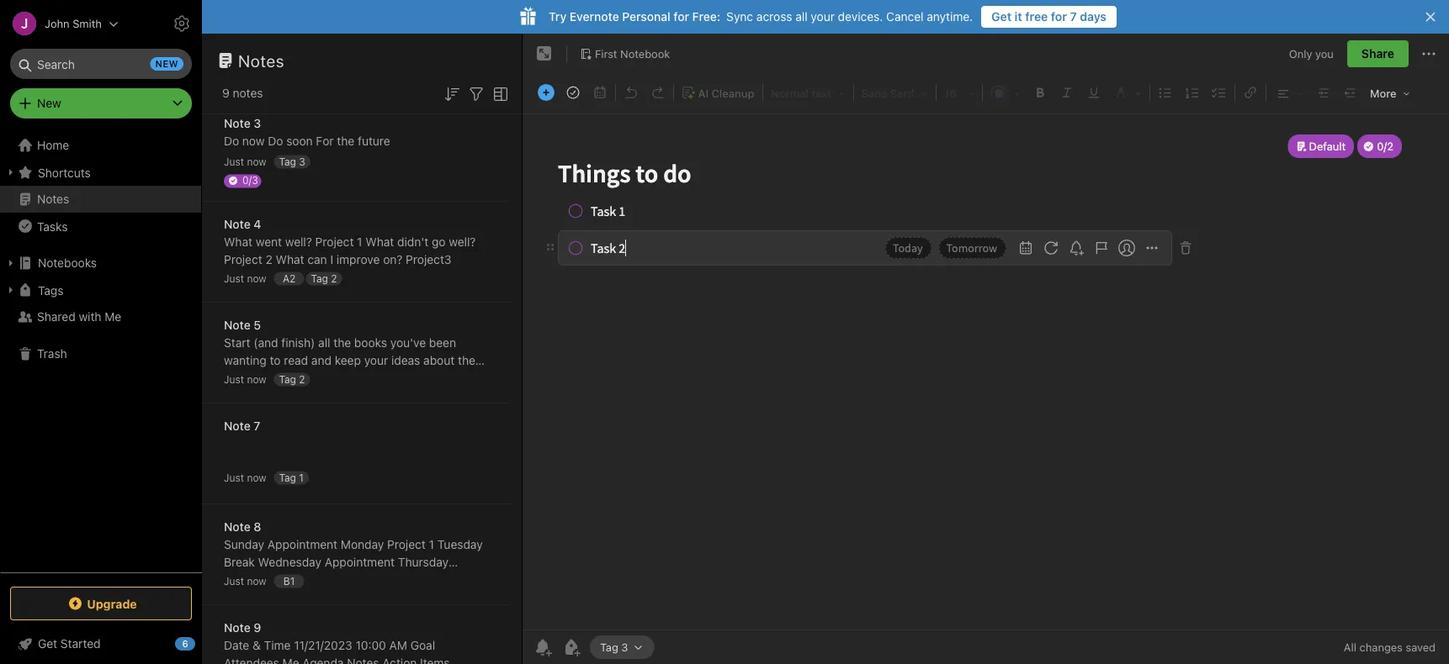 Task type: locate. For each thing, give the bounding box(es) containing it.
Add filters field
[[466, 82, 486, 104]]

now
[[242, 134, 265, 148], [247, 156, 266, 168], [247, 273, 266, 285], [247, 374, 266, 386], [247, 473, 266, 484], [247, 576, 266, 588]]

notes
[[238, 50, 285, 70], [37, 192, 69, 206], [347, 657, 379, 665]]

0 horizontal spatial notes
[[37, 192, 69, 206]]

1 horizontal spatial me
[[282, 657, 299, 665]]

note for note 4
[[224, 218, 251, 231]]

tag 2 down can
[[311, 273, 337, 284]]

just now down sunday
[[224, 576, 266, 588]]

now for tag 3
[[247, 156, 266, 168]]

notes up notes
[[238, 50, 285, 70]]

me down time
[[282, 657, 299, 665]]

get it free for 7 days button
[[981, 6, 1117, 28]]

1 horizontal spatial tag 3
[[600, 641, 628, 654]]

saturday
[[351, 574, 399, 587]]

0 vertical spatial get
[[992, 10, 1012, 24]]

notes link
[[0, 186, 201, 213]]

well? right go
[[449, 235, 476, 249]]

tags
[[38, 283, 63, 297]]

1 up thursday
[[429, 538, 434, 552]]

2 note from the top
[[224, 218, 251, 231]]

break down sunday
[[224, 556, 255, 570]]

Alignment field
[[1268, 81, 1310, 104]]

2 horizontal spatial what
[[366, 235, 394, 249]]

9
[[222, 86, 230, 100], [254, 621, 261, 635]]

now down note 3
[[242, 134, 265, 148]]

note up sunday
[[224, 521, 251, 534]]

5 just now from the top
[[224, 576, 266, 588]]

just up 0/3
[[224, 156, 244, 168]]

0 vertical spatial me
[[105, 310, 121, 324]]

them
[[458, 354, 486, 368]]

3 just now from the top
[[224, 374, 266, 386]]

2 do from the left
[[268, 134, 283, 148]]

personal
[[622, 10, 671, 24]]

1 horizontal spatial break
[[402, 574, 433, 587]]

note left the 4
[[224, 218, 251, 231]]

agenda
[[302, 657, 344, 665]]

all up the and
[[318, 336, 330, 350]]

just now for what went well? project 1 what didn't go well? project 2 what can i improve on? project3
[[224, 273, 266, 285]]

Heading level field
[[765, 81, 852, 104]]

0 vertical spatial 7
[[1070, 10, 1077, 24]]

now left tag 1
[[247, 473, 266, 484]]

tag 2 down read
[[279, 374, 305, 385]]

1 horizontal spatial what
[[276, 253, 304, 267]]

project up thursday
[[387, 538, 426, 552]]

cancel
[[886, 10, 924, 24]]

2
[[266, 253, 273, 267], [331, 273, 337, 284], [299, 374, 305, 385], [266, 574, 273, 587]]

notes inside date & time 11/21/2023 10:00 am goal attendees me agenda notes action item
[[347, 657, 379, 665]]

sync
[[726, 10, 753, 24]]

9 notes
[[222, 86, 263, 100]]

1 horizontal spatial your
[[811, 10, 835, 24]]

now for a2
[[247, 273, 266, 285]]

just now up 0/3
[[224, 156, 266, 168]]

0 horizontal spatial 7
[[254, 420, 260, 433]]

well? up can
[[285, 235, 312, 249]]

across
[[756, 10, 792, 24]]

appointment up wednesday
[[267, 538, 338, 552]]

share button
[[1347, 40, 1409, 67]]

heading level image
[[766, 82, 851, 104]]

just for what went well? project 1 what didn't go well? project 2 what can i improve on? project3
[[224, 273, 244, 285]]

note 7
[[224, 420, 260, 433]]

0 horizontal spatial all
[[224, 372, 236, 385]]

wanting
[[224, 354, 267, 368]]

shared with me
[[37, 310, 121, 324]]

2 vertical spatial 1
[[429, 538, 434, 552]]

2 horizontal spatial 1
[[429, 538, 434, 552]]

5 just from the top
[[224, 576, 244, 588]]

all
[[1344, 642, 1357, 654]]

shortcuts
[[38, 166, 91, 179]]

just now for start (and finish) all the books you've been wanting to read and keep your ideas about them all in one place. tip: if you're reading a physical book, take pictu...
[[224, 374, 266, 386]]

thursday
[[398, 556, 449, 570]]

note for note 9
[[224, 621, 251, 635]]

5 note from the top
[[224, 521, 251, 534]]

just now up book,
[[224, 374, 266, 386]]

just down sunday
[[224, 576, 244, 588]]

note up date
[[224, 621, 251, 635]]

7 down take on the bottom left of the page
[[254, 420, 260, 433]]

note for note 3
[[224, 117, 251, 130]]

for for 7
[[1051, 10, 1067, 24]]

tag left the tag 3 tag actions field
[[600, 641, 618, 654]]

note 4
[[224, 218, 261, 231]]

shared with me link
[[0, 304, 201, 331]]

now left a2 on the top left of page
[[247, 273, 266, 285]]

task
[[312, 574, 337, 587]]

note up "start"
[[224, 319, 251, 332]]

just now down "went"
[[224, 273, 266, 285]]

the up keep
[[333, 336, 351, 350]]

0 horizontal spatial what
[[224, 235, 252, 249]]

for left the free: at the left of page
[[674, 10, 689, 24]]

10:00
[[356, 639, 386, 653]]

tree containing home
[[0, 132, 202, 572]]

break down thursday
[[402, 574, 433, 587]]

tag 3 down soon
[[279, 156, 305, 167]]

2 vertical spatial all
[[224, 372, 236, 385]]

1 note from the top
[[224, 117, 251, 130]]

get inside get it free for 7 days button
[[992, 10, 1012, 24]]

me right with
[[105, 310, 121, 324]]

note down 9 notes
[[224, 117, 251, 130]]

6 note from the top
[[224, 621, 251, 635]]

more actions image
[[1419, 44, 1439, 64]]

0 vertical spatial tag 3
[[279, 156, 305, 167]]

tag
[[279, 156, 296, 167], [311, 273, 328, 284], [279, 374, 296, 385], [279, 472, 296, 484], [600, 641, 618, 654]]

tag down soon
[[279, 156, 296, 167]]

settings image
[[172, 13, 192, 34]]

all right "across"
[[795, 10, 808, 24]]

0 vertical spatial all
[[795, 10, 808, 24]]

1 vertical spatial me
[[282, 657, 299, 665]]

tag 3
[[279, 156, 305, 167], [600, 641, 628, 654]]

0 vertical spatial the
[[337, 134, 355, 148]]

friday
[[276, 574, 309, 587]]

notebooks
[[38, 256, 97, 270]]

2 down "went"
[[266, 253, 273, 267]]

more
[[1370, 87, 1397, 100]]

1 down pictu...
[[299, 472, 304, 484]]

0 horizontal spatial get
[[38, 637, 57, 651]]

1 vertical spatial appointment
[[325, 556, 395, 570]]

Highlight field
[[1107, 81, 1148, 104]]

1 vertical spatial notes
[[37, 192, 69, 206]]

1 horizontal spatial get
[[992, 10, 1012, 24]]

4
[[254, 218, 261, 231]]

your inside start (and finish) all the books you've been wanting to read and keep your ideas about them all in one place. tip: if you're reading a physical book, take pictu...
[[364, 354, 388, 368]]

1 vertical spatial tag 3
[[600, 641, 628, 654]]

note inside note 8 sunday appointment monday project 1 tuesday break wednesday appointment thursday project 2 friday task 3 saturday break
[[224, 521, 251, 534]]

7
[[1070, 10, 1077, 24], [254, 420, 260, 433]]

keep
[[335, 354, 361, 368]]

just now
[[224, 156, 266, 168], [224, 273, 266, 285], [224, 374, 266, 386], [224, 473, 266, 484], [224, 576, 266, 588]]

1 horizontal spatial well?
[[449, 235, 476, 249]]

trash link
[[0, 341, 201, 368]]

Help and Learning task checklist field
[[0, 631, 202, 658]]

0 horizontal spatial 9
[[222, 86, 230, 100]]

didn't
[[397, 235, 429, 249]]

tag 3 right add tag icon
[[600, 641, 628, 654]]

1 vertical spatial the
[[333, 336, 351, 350]]

Sort options field
[[442, 82, 462, 104]]

1 vertical spatial tag 2
[[279, 374, 305, 385]]

1 vertical spatial get
[[38, 637, 57, 651]]

reading
[[382, 372, 423, 385]]

appointment down monday
[[325, 556, 395, 570]]

what up on?
[[366, 235, 394, 249]]

0 horizontal spatial well?
[[285, 235, 312, 249]]

2 left b1
[[266, 574, 273, 587]]

tags button
[[0, 277, 201, 304]]

the right for
[[337, 134, 355, 148]]

1 vertical spatial your
[[364, 354, 388, 368]]

just for sunday appointment monday project 1 tuesday break wednesday appointment thursday project 2 friday task 3 saturday break
[[224, 576, 244, 588]]

note 9
[[224, 621, 261, 635]]

3 inside note 8 sunday appointment monday project 1 tuesday break wednesday appointment thursday project 2 friday task 3 saturday break
[[340, 574, 347, 587]]

0 horizontal spatial tag 2
[[279, 374, 305, 385]]

8
[[254, 521, 261, 534]]

1 vertical spatial all
[[318, 336, 330, 350]]

2 just now from the top
[[224, 273, 266, 285]]

1 horizontal spatial do
[[268, 134, 283, 148]]

a
[[426, 372, 433, 385]]

now for tag 1
[[247, 473, 266, 484]]

1 horizontal spatial for
[[1051, 10, 1067, 24]]

2 inside note 8 sunday appointment monday project 1 tuesday break wednesday appointment thursday project 2 friday task 3 saturday break
[[266, 574, 273, 587]]

tasks button
[[0, 213, 201, 240]]

7 left days
[[1070, 10, 1077, 24]]

action
[[382, 657, 417, 665]]

get inside help and learning task checklist field
[[38, 637, 57, 651]]

future
[[358, 134, 390, 148]]

project
[[315, 235, 354, 249], [224, 253, 262, 267], [387, 538, 426, 552], [224, 574, 262, 587]]

date
[[224, 639, 249, 653]]

2 horizontal spatial notes
[[347, 657, 379, 665]]

3 note from the top
[[224, 319, 251, 332]]

just up book,
[[224, 374, 244, 386]]

0 vertical spatial break
[[224, 556, 255, 570]]

1
[[357, 235, 362, 249], [299, 472, 304, 484], [429, 538, 434, 552]]

now up 0/3
[[247, 156, 266, 168]]

3 just from the top
[[224, 374, 244, 386]]

1 horizontal spatial 1
[[357, 235, 362, 249]]

evernote
[[570, 10, 619, 24]]

for right 'free'
[[1051, 10, 1067, 24]]

tree
[[0, 132, 202, 572]]

1 vertical spatial 1
[[299, 472, 304, 484]]

2 for from the left
[[1051, 10, 1067, 24]]

get left the started
[[38, 637, 57, 651]]

try
[[549, 10, 567, 24]]

font size image
[[939, 82, 980, 104]]

just up 'note 5'
[[224, 273, 244, 285]]

0 horizontal spatial for
[[674, 10, 689, 24]]

2 vertical spatial notes
[[347, 657, 379, 665]]

add filters image
[[466, 84, 486, 104]]

1 vertical spatial 7
[[254, 420, 260, 433]]

notebooks link
[[0, 250, 201, 277]]

0 vertical spatial 1
[[357, 235, 362, 249]]

add tag image
[[561, 638, 582, 658]]

1 vertical spatial 9
[[254, 621, 261, 635]]

for
[[674, 10, 689, 24], [1051, 10, 1067, 24]]

about
[[423, 354, 455, 368]]

1 horizontal spatial 7
[[1070, 10, 1077, 24]]

4 note from the top
[[224, 420, 251, 433]]

with
[[79, 310, 101, 324]]

john
[[45, 17, 70, 30]]

what down note 4
[[224, 235, 252, 249]]

3 inside button
[[621, 641, 628, 654]]

take
[[257, 389, 281, 403]]

note 5
[[224, 319, 261, 332]]

0 horizontal spatial me
[[105, 310, 121, 324]]

1 well? from the left
[[285, 235, 312, 249]]

all left in
[[224, 372, 236, 385]]

0 horizontal spatial break
[[224, 556, 255, 570]]

0 vertical spatial tag 2
[[311, 273, 337, 284]]

9 left notes
[[222, 86, 230, 100]]

do left soon
[[268, 134, 283, 148]]

share
[[1362, 47, 1394, 61]]

now for b1
[[247, 576, 266, 588]]

0 horizontal spatial do
[[224, 134, 239, 148]]

your left devices.
[[811, 10, 835, 24]]

1 horizontal spatial all
[[318, 336, 330, 350]]

note 3
[[224, 117, 261, 130]]

project down "went"
[[224, 253, 262, 267]]

notes down the 10:00
[[347, 657, 379, 665]]

new button
[[10, 88, 192, 119]]

0/3
[[242, 175, 258, 186]]

changes
[[1360, 642, 1403, 654]]

get left it
[[992, 10, 1012, 24]]

More field
[[1364, 81, 1416, 105]]

your down books in the left bottom of the page
[[364, 354, 388, 368]]

now left b1
[[247, 576, 266, 588]]

your
[[811, 10, 835, 24], [364, 354, 388, 368]]

just down note 7
[[224, 473, 244, 484]]

1 horizontal spatial 9
[[254, 621, 261, 635]]

0 vertical spatial notes
[[238, 50, 285, 70]]

notes inside tree
[[37, 192, 69, 206]]

9 up &
[[254, 621, 261, 635]]

2 just from the top
[[224, 273, 244, 285]]

do down note 3
[[224, 134, 239, 148]]

me inside date & time 11/21/2023 10:00 am goal attendees me agenda notes action item
[[282, 657, 299, 665]]

now up take on the bottom left of the page
[[247, 374, 266, 386]]

just now left tag 1
[[224, 473, 266, 484]]

for inside button
[[1051, 10, 1067, 24]]

notes up tasks
[[37, 192, 69, 206]]

task image
[[561, 81, 585, 104]]

0 horizontal spatial tag 3
[[279, 156, 305, 167]]

1 vertical spatial break
[[402, 574, 433, 587]]

first notebook button
[[574, 42, 676, 66]]

tag 2
[[311, 273, 337, 284], [279, 374, 305, 385]]

3 down notes
[[254, 117, 261, 130]]

1 inside note 8 sunday appointment monday project 1 tuesday break wednesday appointment thursday project 2 friday task 3 saturday break
[[429, 538, 434, 552]]

me
[[105, 310, 121, 324], [282, 657, 299, 665]]

1 up improve at top
[[357, 235, 362, 249]]

Insert field
[[534, 81, 559, 104]]

just now for sunday appointment monday project 1 tuesday break wednesday appointment thursday project 2 friday task 3 saturday break
[[224, 576, 266, 588]]

0 horizontal spatial your
[[364, 354, 388, 368]]

am
[[389, 639, 407, 653]]

what up a2 on the top left of page
[[276, 253, 304, 267]]

note down book,
[[224, 420, 251, 433]]

expand notebooks image
[[4, 257, 18, 270]]

3 right add tag icon
[[621, 641, 628, 654]]

3 right task
[[340, 574, 347, 587]]

appointment
[[267, 538, 338, 552], [325, 556, 395, 570]]

1 for from the left
[[674, 10, 689, 24]]



Task type: vqa. For each thing, say whether or not it's contained in the screenshot.
top security
no



Task type: describe. For each thing, give the bounding box(es) containing it.
get for get started
[[38, 637, 57, 651]]

for for free:
[[674, 10, 689, 24]]

new
[[155, 58, 178, 69]]

been
[[429, 336, 456, 350]]

7 inside button
[[1070, 10, 1077, 24]]

now for tag 2
[[247, 374, 266, 386]]

one
[[252, 372, 272, 385]]

you
[[1315, 47, 1334, 60]]

first
[[595, 47, 617, 60]]

home link
[[0, 132, 202, 159]]

go
[[432, 235, 446, 249]]

4 just from the top
[[224, 473, 244, 484]]

new
[[37, 96, 61, 110]]

all changes saved
[[1344, 642, 1436, 654]]

new search field
[[22, 49, 183, 79]]

pictu...
[[284, 389, 321, 403]]

tag 3 inside button
[[600, 641, 628, 654]]

project up i
[[315, 235, 354, 249]]

went
[[256, 235, 282, 249]]

0 vertical spatial appointment
[[267, 538, 338, 552]]

expand tags image
[[4, 284, 18, 297]]

john smith
[[45, 17, 102, 30]]

click to collapse image
[[196, 634, 208, 654]]

date & time 11/21/2023 10:00 am goal attendees me agenda notes action item
[[224, 639, 474, 665]]

to
[[270, 354, 281, 368]]

place.
[[275, 372, 308, 385]]

the inside start (and finish) all the books you've been wanting to read and keep your ideas about them all in one place. tip: if you're reading a physical book, take pictu...
[[333, 336, 351, 350]]

trash
[[37, 347, 67, 361]]

Tag 3 Tag actions field
[[628, 642, 644, 654]]

soon
[[286, 134, 313, 148]]

6
[[182, 639, 188, 650]]

devices.
[[838, 10, 883, 24]]

for
[[316, 134, 334, 148]]

i
[[330, 253, 333, 267]]

start (and finish) all the books you've been wanting to read and keep your ideas about them all in one place. tip: if you're reading a physical book, take pictu...
[[224, 336, 486, 403]]

2 inside what went well? project 1 what didn't go well? project 2 what can i improve on? project3
[[266, 253, 273, 267]]

1 horizontal spatial notes
[[238, 50, 285, 70]]

4 just now from the top
[[224, 473, 266, 484]]

shared
[[37, 310, 75, 324]]

0 vertical spatial 9
[[222, 86, 230, 100]]

tag down pictu...
[[279, 472, 296, 484]]

Account field
[[0, 7, 119, 40]]

Font color field
[[985, 81, 1027, 104]]

tag inside button
[[600, 641, 618, 654]]

start
[[224, 336, 250, 350]]

read
[[284, 354, 308, 368]]

add a reminder image
[[533, 638, 553, 658]]

and
[[311, 354, 332, 368]]

get it free for 7 days
[[992, 10, 1107, 24]]

2 up pictu...
[[299, 374, 305, 385]]

note for note 5
[[224, 319, 251, 332]]

expand note image
[[534, 44, 555, 64]]

note for note 7
[[224, 420, 251, 433]]

books
[[354, 336, 387, 350]]

finish)
[[281, 336, 315, 350]]

font family image
[[857, 82, 933, 104]]

alignment image
[[1269, 82, 1309, 104]]

tip:
[[311, 372, 332, 385]]

wednesday
[[258, 556, 321, 570]]

&
[[253, 639, 261, 653]]

Font family field
[[856, 81, 934, 104]]

get for get it free for 7 days
[[992, 10, 1012, 24]]

anytime.
[[927, 10, 973, 24]]

(and
[[254, 336, 278, 350]]

first notebook
[[595, 47, 670, 60]]

book,
[[224, 389, 254, 403]]

note for note 8 sunday appointment monday project 1 tuesday break wednesday appointment thursday project 2 friday task 3 saturday break
[[224, 521, 251, 534]]

a2
[[283, 273, 296, 284]]

home
[[37, 138, 69, 152]]

Font size field
[[938, 81, 980, 104]]

try evernote personal for free: sync across all your devices. cancel anytime.
[[549, 10, 973, 24]]

note 8 sunday appointment monday project 1 tuesday break wednesday appointment thursday project 2 friday task 3 saturday break
[[224, 521, 483, 587]]

Note Editor text field
[[523, 114, 1449, 630]]

shortcuts button
[[0, 159, 201, 186]]

upgrade button
[[10, 587, 192, 621]]

1 horizontal spatial tag 2
[[311, 273, 337, 284]]

highlight image
[[1108, 82, 1147, 104]]

it
[[1015, 10, 1022, 24]]

started
[[60, 637, 101, 651]]

if
[[335, 372, 342, 385]]

get started
[[38, 637, 101, 651]]

2 well? from the left
[[449, 235, 476, 249]]

tuesday
[[437, 538, 483, 552]]

1 just from the top
[[224, 156, 244, 168]]

what went well? project 1 what didn't go well? project 2 what can i improve on? project3
[[224, 235, 476, 267]]

0 horizontal spatial 1
[[299, 472, 304, 484]]

ideas
[[391, 354, 420, 368]]

1 do from the left
[[224, 134, 239, 148]]

tasks
[[37, 219, 68, 233]]

tag 1
[[279, 472, 304, 484]]

only
[[1289, 47, 1312, 60]]

sunday
[[224, 538, 264, 552]]

0 vertical spatial your
[[811, 10, 835, 24]]

just for start (and finish) all the books you've been wanting to read and keep your ideas about them all in one place. tip: if you're reading a physical book, take pictu...
[[224, 374, 244, 386]]

project down sunday
[[224, 574, 262, 587]]

time
[[264, 639, 291, 653]]

on?
[[383, 253, 403, 267]]

1 just now from the top
[[224, 156, 266, 168]]

2 horizontal spatial all
[[795, 10, 808, 24]]

improve
[[336, 253, 380, 267]]

you're
[[345, 372, 379, 385]]

you've
[[390, 336, 426, 350]]

tag down can
[[311, 273, 328, 284]]

View options field
[[486, 82, 511, 104]]

Search text field
[[22, 49, 180, 79]]

notebook
[[620, 47, 670, 60]]

tag down read
[[279, 374, 296, 385]]

font color image
[[985, 82, 1026, 104]]

note window element
[[523, 34, 1449, 665]]

b1
[[283, 576, 295, 587]]

3 down soon
[[299, 156, 305, 167]]

1 inside what went well? project 1 what didn't go well? project 2 what can i improve on? project3
[[357, 235, 362, 249]]

me inside tree
[[105, 310, 121, 324]]

upgrade
[[87, 597, 137, 611]]

11/21/2023
[[294, 639, 352, 653]]

project3
[[406, 253, 452, 267]]

More actions field
[[1419, 40, 1439, 67]]

saved
[[1406, 642, 1436, 654]]

free
[[1025, 10, 1048, 24]]

can
[[308, 253, 327, 267]]

2 down i
[[331, 273, 337, 284]]

notes
[[233, 86, 263, 100]]



